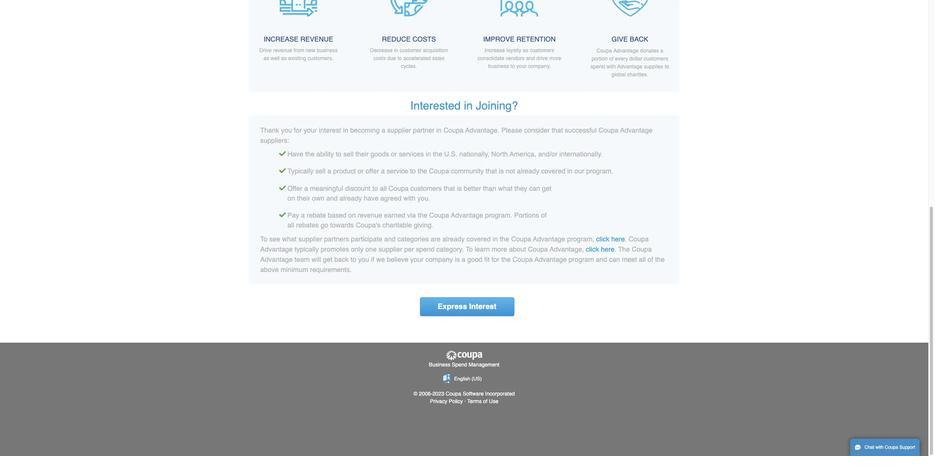 Task type: vqa. For each thing, say whether or not it's contained in the screenshot.
'Email'
no



Task type: describe. For each thing, give the bounding box(es) containing it.
meet
[[622, 255, 637, 263]]

drive
[[537, 55, 548, 61]]

on inside offer a meaningful discount to all coupa customers that is better than what they can get on their own and already have agreed with you.
[[288, 194, 295, 202]]

drive
[[259, 47, 272, 53]]

ability
[[317, 150, 334, 158]]

is inside . the coupa advantage team will get back to you if we believe your company is a good fit for the coupa advantage program and can meet all of the above minimum requirements.
[[455, 255, 460, 263]]

towards
[[330, 221, 354, 229]]

back
[[630, 35, 649, 43]]

supplies
[[644, 63, 664, 69]]

(us)
[[472, 376, 482, 382]]

policy
[[449, 398, 463, 404]]

becoming
[[350, 126, 380, 134]]

the left 'u.s.'
[[433, 150, 443, 158]]

supplier inside 'thank you for your interest in becoming a supplier partner in coupa advantage. please consider that successful coupa advantage suppliers:'
[[387, 126, 411, 134]]

0 vertical spatial already
[[517, 167, 540, 175]]

giving.
[[414, 221, 434, 229]]

internationally.
[[560, 150, 603, 158]]

coupa up about
[[512, 235, 532, 243]]

0 horizontal spatial as
[[264, 55, 269, 61]]

about
[[509, 245, 526, 253]]

agreed
[[381, 194, 402, 202]]

charities.
[[628, 71, 649, 77]]

portions
[[515, 211, 539, 219]]

learn
[[475, 245, 490, 253]]

program. inside "pay a rebate based on revenue earned via the coupa advantage program. portions of all rebates go towards coupa's charitable giving."
[[485, 211, 513, 219]]

coupa down the have the ability to sell their goods or services in the u.s. nationally, north america, and/or internationally.
[[429, 167, 449, 175]]

1 vertical spatial that
[[486, 167, 497, 175]]

increase
[[264, 35, 299, 43]]

coupa advantage donates a portion of every dollar customers spend with advantage supplies to global charities.
[[591, 47, 670, 77]]

portion
[[592, 55, 608, 61]]

advantage inside "pay a rebate based on revenue earned via the coupa advantage program. portions of all rebates go towards coupa's charitable giving."
[[451, 211, 484, 219]]

2023
[[433, 391, 445, 397]]

to inside . the coupa advantage team will get back to you if we believe your company is a good fit for the coupa advantage program and can meet all of the above minimum requirements.
[[351, 255, 356, 263]]

give
[[612, 35, 628, 43]]

to inside decrease in customer acquisition costs due to accelerated sales cycles.
[[398, 55, 402, 61]]

business inside "drive revenue from new business as well as existing customers."
[[317, 47, 338, 53]]

for inside . the coupa advantage team will get back to you if we believe your company is a good fit for the coupa advantage program and can meet all of the above minimum requirements.
[[492, 255, 500, 263]]

spend for category.
[[416, 245, 435, 253]]

all inside "pay a rebate based on revenue earned via the coupa advantage program. portions of all rebates go towards coupa's charitable giving."
[[288, 221, 294, 229]]

and down charitable at the left
[[384, 235, 396, 243]]

interest
[[469, 302, 497, 311]]

coupa down about
[[513, 255, 533, 263]]

we
[[377, 255, 385, 263]]

fit
[[485, 255, 490, 263]]

1 vertical spatial click here link
[[586, 245, 615, 253]]

chat with coupa support button
[[851, 439, 920, 456]]

retention
[[517, 35, 556, 43]]

joining?
[[476, 99, 518, 112]]

customers inside coupa advantage donates a portion of every dollar customers spend with advantage supplies to global charities.
[[644, 55, 669, 61]]

that inside 'thank you for your interest in becoming a supplier partner in coupa advantage. please consider that successful coupa advantage suppliers:'
[[552, 126, 563, 134]]

more inside increase loyalty as customers consolidate vendors and drive more business to your company.
[[550, 55, 562, 61]]

interested in joining?
[[411, 99, 518, 112]]

. for the
[[615, 245, 617, 253]]

improve retention
[[484, 35, 556, 43]]

express interest
[[438, 302, 497, 311]]

product
[[333, 167, 356, 175]]

can inside . the coupa advantage team will get back to you if we believe your company is a good fit for the coupa advantage program and can meet all of the above minimum requirements.
[[609, 255, 620, 263]]

acquisition
[[423, 47, 448, 53]]

privacy
[[430, 398, 448, 404]]

0 vertical spatial click here link
[[597, 235, 625, 243]]

2 vertical spatial already
[[443, 235, 465, 243]]

spend
[[452, 362, 467, 368]]

have
[[288, 150, 303, 158]]

based
[[328, 211, 347, 219]]

north
[[492, 150, 508, 158]]

0 vertical spatial here
[[612, 235, 625, 243]]

0 vertical spatial to
[[260, 235, 268, 243]]

customers inside offer a meaningful discount to all coupa customers that is better than what they can get on their own and already have agreed with you.
[[411, 184, 442, 192]]

only
[[351, 245, 364, 253]]

0 vertical spatial is
[[499, 167, 504, 175]]

the inside "pay a rebate based on revenue earned via the coupa advantage program. portions of all rebates go towards coupa's charitable giving."
[[418, 211, 428, 219]]

community
[[451, 167, 484, 175]]

advantage inside 'thank you for your interest in becoming a supplier partner in coupa advantage. please consider that successful coupa advantage suppliers:'
[[621, 126, 653, 134]]

all inside offer a meaningful discount to all coupa customers that is better than what they can get on their own and already have agreed with you.
[[380, 184, 387, 192]]

new
[[306, 47, 316, 53]]

coupa's
[[356, 221, 381, 229]]

coupa up 'u.s.'
[[444, 126, 464, 134]]

what inside offer a meaningful discount to all coupa customers that is better than what they can get on their own and already have agreed with you.
[[498, 184, 513, 192]]

reduce costs
[[382, 35, 436, 43]]

business inside increase loyalty as customers consolidate vendors and drive more business to your company.
[[489, 63, 509, 69]]

and/or
[[539, 150, 558, 158]]

service
[[387, 167, 408, 175]]

rebate
[[307, 211, 326, 219]]

the right have
[[305, 150, 315, 158]]

consolidate
[[478, 55, 505, 61]]

can inside offer a meaningful discount to all coupa customers that is better than what they can get on their own and already have agreed with you.
[[529, 184, 540, 192]]

. the coupa advantage team will get back to you if we believe your company is a good fit for the coupa advantage program and can meet all of the above minimum requirements.
[[260, 245, 665, 274]]

in inside decrease in customer acquisition costs due to accelerated sales cycles.
[[394, 47, 399, 53]]

costs
[[374, 55, 386, 61]]

consider
[[524, 126, 550, 134]]

business
[[429, 362, 451, 368]]

the down about
[[502, 255, 511, 263]]

1 vertical spatial what
[[282, 235, 297, 243]]

requirements.
[[310, 266, 352, 274]]

1 horizontal spatial as
[[281, 55, 287, 61]]

get inside . the coupa advantage team will get back to you if we believe your company is a good fit for the coupa advantage program and can meet all of the above minimum requirements.
[[323, 255, 333, 263]]

1 vertical spatial here
[[601, 245, 615, 253]]

revenue inside "pay a rebate based on revenue earned via the coupa advantage program. portions of all rebates go towards coupa's charitable giving."
[[358, 211, 383, 219]]

customers.
[[308, 55, 334, 61]]

a inside coupa advantage donates a portion of every dollar customers spend with advantage supplies to global charities.
[[661, 47, 664, 54]]

that inside offer a meaningful discount to all coupa customers that is better than what they can get on their own and already have agreed with you.
[[444, 184, 455, 192]]

incorporated
[[485, 391, 515, 397]]

promotes
[[321, 245, 349, 253]]

use
[[489, 398, 499, 404]]

per
[[404, 245, 414, 253]]

chat
[[865, 445, 875, 450]]

category.
[[437, 245, 464, 253]]

goods
[[371, 150, 389, 158]]

for inside 'thank you for your interest in becoming a supplier partner in coupa advantage. please consider that successful coupa advantage suppliers:'
[[294, 126, 302, 134]]

company
[[426, 255, 453, 263]]

supplier inside the . coupa advantage typically promotes only one supplier per spend category. to learn more about coupa advantage,
[[379, 245, 403, 253]]

see
[[269, 235, 280, 243]]

select image
[[279, 211, 286, 218]]

your inside 'thank you for your interest in becoming a supplier partner in coupa advantage. please consider that successful coupa advantage suppliers:'
[[304, 126, 317, 134]]

and inside increase loyalty as customers consolidate vendors and drive more business to your company.
[[526, 55, 535, 61]]

global
[[612, 71, 626, 77]]

express interest link
[[420, 297, 515, 316]]

revenue
[[301, 35, 333, 43]]

a inside . the coupa advantage team will get back to you if we believe your company is a good fit for the coupa advantage program and can meet all of the above minimum requirements.
[[462, 255, 466, 263]]

via
[[407, 211, 416, 219]]

costs
[[413, 35, 436, 43]]

nationally,
[[460, 150, 490, 158]]

1 vertical spatial covered
[[467, 235, 491, 243]]

coupa up the meet
[[632, 245, 652, 253]]

support
[[900, 445, 916, 450]]

cycles.
[[401, 63, 417, 69]]

our
[[575, 167, 585, 175]]

advantage inside the . coupa advantage typically promotes only one supplier per spend category. to learn more about coupa advantage,
[[260, 245, 293, 253]]

the down services
[[418, 167, 427, 175]]

0 vertical spatial click
[[597, 235, 610, 243]]

better
[[464, 184, 481, 192]]

customers inside increase loyalty as customers consolidate vendors and drive more business to your company.
[[530, 47, 555, 53]]

coupa inside chat with coupa support "button"
[[885, 445, 899, 450]]

the up about
[[500, 235, 510, 243]]

please
[[502, 126, 523, 134]]

as inside increase loyalty as customers consolidate vendors and drive more business to your company.
[[523, 47, 529, 53]]



Task type: locate. For each thing, give the bounding box(es) containing it.
2 vertical spatial with
[[876, 445, 884, 450]]

0 vertical spatial spend
[[591, 63, 605, 69]]

to left see
[[260, 235, 268, 243]]

reduce
[[382, 35, 411, 43]]

their
[[356, 150, 369, 158], [297, 194, 310, 202]]

what left the they in the top right of the page
[[498, 184, 513, 192]]

0 vertical spatial supplier
[[387, 126, 411, 134]]

revenue up well
[[273, 47, 292, 53]]

already inside offer a meaningful discount to all coupa customers that is better than what they can get on their own and already have agreed with you.
[[340, 194, 362, 202]]

to down vendors
[[511, 63, 515, 69]]

more right drive
[[550, 55, 562, 61]]

increase loyalty as customers consolidate vendors and drive more business to your company.
[[478, 47, 562, 69]]

2 horizontal spatial already
[[517, 167, 540, 175]]

0 horizontal spatial business
[[317, 47, 338, 53]]

1 horizontal spatial that
[[486, 167, 497, 175]]

terms of use link
[[468, 398, 499, 404]]

america,
[[510, 150, 537, 158]]

their down offer
[[297, 194, 310, 202]]

coupa up the the
[[629, 235, 649, 243]]

covered up learn
[[467, 235, 491, 243]]

for right fit
[[492, 255, 500, 263]]

business down "consolidate"
[[489, 63, 509, 69]]

will
[[312, 255, 321, 263]]

customers up you.
[[411, 184, 442, 192]]

sell down ability at the top left of page
[[316, 167, 326, 175]]

successful
[[565, 126, 597, 134]]

of right the meet
[[648, 255, 654, 263]]

team
[[295, 255, 310, 263]]

spend inside the . coupa advantage typically promotes only one supplier per spend category. to learn more about coupa advantage,
[[416, 245, 435, 253]]

good
[[468, 255, 483, 263]]

interest
[[319, 126, 341, 134]]

1 vertical spatial or
[[358, 167, 364, 175]]

supplier
[[387, 126, 411, 134], [299, 235, 322, 243], [379, 245, 403, 253]]

business up customers. on the top of the page
[[317, 47, 338, 53]]

with right the chat
[[876, 445, 884, 450]]

advantage
[[614, 47, 639, 54], [618, 63, 643, 69], [621, 126, 653, 134], [451, 211, 484, 219], [533, 235, 566, 243], [260, 245, 293, 253], [260, 255, 293, 263], [535, 255, 567, 263]]

0 vertical spatial business
[[317, 47, 338, 53]]

you inside . the coupa advantage team will get back to you if we believe your company is a good fit for the coupa advantage program and can meet all of the above minimum requirements.
[[358, 255, 369, 263]]

are
[[431, 235, 441, 243]]

1 horizontal spatial what
[[498, 184, 513, 192]]

. up the the
[[625, 235, 627, 243]]

all up the agreed
[[380, 184, 387, 192]]

click
[[597, 235, 610, 243], [586, 245, 599, 253]]

decrease in customer acquisition costs due to accelerated sales cycles.
[[370, 47, 448, 69]]

not
[[506, 167, 515, 175]]

you inside 'thank you for your interest in becoming a supplier partner in coupa advantage. please consider that successful coupa advantage suppliers:'
[[281, 126, 292, 134]]

1 vertical spatial already
[[340, 194, 362, 202]]

2 vertical spatial your
[[411, 255, 424, 263]]

what
[[498, 184, 513, 192], [282, 235, 297, 243]]

your inside increase loyalty as customers consolidate vendors and drive more business to your company.
[[517, 63, 527, 69]]

0 horizontal spatial you
[[281, 126, 292, 134]]

here
[[612, 235, 625, 243], [601, 245, 615, 253]]

0 horizontal spatial already
[[340, 194, 362, 202]]

meaningful
[[310, 184, 343, 192]]

1 vertical spatial customers
[[644, 55, 669, 61]]

0 vertical spatial more
[[550, 55, 562, 61]]

1 vertical spatial select image
[[279, 166, 286, 173]]

their left 'goods'
[[356, 150, 369, 158]]

is down category.
[[455, 255, 460, 263]]

advantage,
[[550, 245, 584, 253]]

your inside . the coupa advantage team will get back to you if we believe your company is a good fit for the coupa advantage program and can meet all of the above minimum requirements.
[[411, 255, 424, 263]]

give back
[[612, 35, 649, 43]]

you.
[[418, 194, 431, 202]]

coupa up giving.
[[429, 211, 449, 219]]

click here link up click here
[[597, 235, 625, 243]]

to right supplies
[[665, 63, 670, 69]]

spend inside coupa advantage donates a portion of every dollar customers spend with advantage supplies to global charities.
[[591, 63, 605, 69]]

on up towards
[[348, 211, 356, 219]]

select image left offer
[[279, 184, 286, 191]]

all down the pay
[[288, 221, 294, 229]]

1 horizontal spatial revenue
[[358, 211, 383, 219]]

and
[[526, 55, 535, 61], [327, 194, 338, 202], [384, 235, 396, 243], [596, 255, 608, 263]]

coupa
[[597, 47, 613, 54], [444, 126, 464, 134], [599, 126, 619, 134], [429, 167, 449, 175], [389, 184, 409, 192], [429, 211, 449, 219], [512, 235, 532, 243], [629, 235, 649, 243], [528, 245, 548, 253], [632, 245, 652, 253], [513, 255, 533, 263], [446, 391, 462, 397], [885, 445, 899, 450]]

1 vertical spatial sell
[[316, 167, 326, 175]]

2006-
[[419, 391, 433, 397]]

spend down portion
[[591, 63, 605, 69]]

0 vertical spatial covered
[[542, 167, 566, 175]]

of right portions
[[541, 211, 547, 219]]

accelerated
[[404, 55, 431, 61]]

chat with coupa support
[[865, 445, 916, 450]]

all right the meet
[[639, 255, 646, 263]]

1 select image from the top
[[279, 149, 286, 156]]

decrease
[[370, 47, 393, 53]]

more inside the . coupa advantage typically promotes only one supplier per spend category. to learn more about coupa advantage,
[[492, 245, 508, 253]]

0 horizontal spatial all
[[288, 221, 294, 229]]

customers
[[530, 47, 555, 53], [644, 55, 669, 61], [411, 184, 442, 192]]

already right not
[[517, 167, 540, 175]]

coupa inside "pay a rebate based on revenue earned via the coupa advantage program. portions of all rebates go towards coupa's charitable giving."
[[429, 211, 449, 219]]

that right the consider
[[552, 126, 563, 134]]

and down click here
[[596, 255, 608, 263]]

1 horizontal spatial on
[[348, 211, 356, 219]]

is left better
[[457, 184, 462, 192]]

dollar
[[630, 55, 643, 61]]

rebates
[[296, 221, 319, 229]]

coupa up portion
[[597, 47, 613, 54]]

1 horizontal spatial covered
[[542, 167, 566, 175]]

2 horizontal spatial all
[[639, 255, 646, 263]]

. coupa advantage typically promotes only one supplier per spend category. to learn more about coupa advantage,
[[260, 235, 649, 253]]

0 vertical spatial revenue
[[273, 47, 292, 53]]

of inside "pay a rebate based on revenue earned via the coupa advantage program. portions of all rebates go towards coupa's charitable giving."
[[541, 211, 547, 219]]

2 horizontal spatial that
[[552, 126, 563, 134]]

1 horizontal spatial spend
[[591, 63, 605, 69]]

1 vertical spatial click
[[586, 245, 599, 253]]

1 horizontal spatial for
[[492, 255, 500, 263]]

0 vertical spatial all
[[380, 184, 387, 192]]

2 vertical spatial is
[[455, 255, 460, 263]]

1 vertical spatial .
[[615, 245, 617, 253]]

with inside coupa advantage donates a portion of every dollar customers spend with advantage supplies to global charities.
[[607, 63, 616, 69]]

0 vertical spatial .
[[625, 235, 627, 243]]

0 vertical spatial with
[[607, 63, 616, 69]]

already up category.
[[443, 235, 465, 243]]

coupa inside coupa advantage donates a portion of every dollar customers spend with advantage supplies to global charities.
[[597, 47, 613, 54]]

2 horizontal spatial as
[[523, 47, 529, 53]]

1 horizontal spatial or
[[391, 150, 397, 158]]

0 vertical spatial your
[[517, 63, 527, 69]]

0 horizontal spatial your
[[304, 126, 317, 134]]

is inside offer a meaningful discount to all coupa customers that is better than what they can get on their own and already have agreed with you.
[[457, 184, 462, 192]]

program
[[569, 255, 594, 263]]

participate
[[351, 235, 383, 243]]

program. right our
[[587, 167, 614, 175]]

select image
[[279, 149, 286, 156], [279, 166, 286, 173], [279, 184, 286, 191]]

. inside . the coupa advantage team will get back to you if we believe your company is a good fit for the coupa advantage program and can meet all of the above minimum requirements.
[[615, 245, 617, 253]]

or right 'goods'
[[391, 150, 397, 158]]

customer
[[400, 47, 422, 53]]

or left offer
[[358, 167, 364, 175]]

1 horizontal spatial customers
[[530, 47, 555, 53]]

you up suppliers: on the left of page
[[281, 126, 292, 134]]

supplier up typically
[[299, 235, 322, 243]]

©
[[414, 391, 418, 397]]

0 horizontal spatial program.
[[485, 211, 513, 219]]

already down discount in the top left of the page
[[340, 194, 362, 202]]

loyalty
[[507, 47, 522, 53]]

0 vertical spatial or
[[391, 150, 397, 158]]

0 horizontal spatial get
[[323, 255, 333, 263]]

1 horizontal spatial you
[[358, 255, 369, 263]]

2 select image from the top
[[279, 166, 286, 173]]

get inside offer a meaningful discount to all coupa customers that is better than what they can get on their own and already have agreed with you.
[[542, 184, 552, 192]]

0 horizontal spatial or
[[358, 167, 364, 175]]

1 horizontal spatial business
[[489, 63, 509, 69]]

a inside 'thank you for your interest in becoming a supplier partner in coupa advantage. please consider that successful coupa advantage suppliers:'
[[382, 126, 386, 134]]

to inside increase loyalty as customers consolidate vendors and drive more business to your company.
[[511, 63, 515, 69]]

0 horizontal spatial what
[[282, 235, 297, 243]]

revenue up coupa's
[[358, 211, 383, 219]]

more right learn
[[492, 245, 508, 253]]

0 horizontal spatial spend
[[416, 245, 435, 253]]

1 vertical spatial more
[[492, 245, 508, 253]]

have the ability to sell their goods or services in the u.s. nationally, north america, and/or internationally.
[[288, 150, 603, 158]]

1 vertical spatial your
[[304, 126, 317, 134]]

covered down and/or
[[542, 167, 566, 175]]

spend for with
[[591, 63, 605, 69]]

covered
[[542, 167, 566, 175], [467, 235, 491, 243]]

the
[[305, 150, 315, 158], [433, 150, 443, 158], [418, 167, 427, 175], [418, 211, 428, 219], [500, 235, 510, 243], [502, 255, 511, 263], [656, 255, 665, 263]]

coupa right successful
[[599, 126, 619, 134]]

privacy policy link
[[430, 398, 463, 404]]

can down the the
[[609, 255, 620, 263]]

advantage.
[[466, 126, 500, 134]]

on down offer
[[288, 194, 295, 202]]

0 horizontal spatial for
[[294, 126, 302, 134]]

coupa up policy
[[446, 391, 462, 397]]

customers up drive
[[530, 47, 555, 53]]

1 horizontal spatial more
[[550, 55, 562, 61]]

and left drive
[[526, 55, 535, 61]]

0 horizontal spatial on
[[288, 194, 295, 202]]

to down only
[[351, 255, 356, 263]]

spend
[[591, 63, 605, 69], [416, 245, 435, 253]]

of left use
[[483, 398, 488, 404]]

. left the the
[[615, 245, 617, 253]]

1 vertical spatial supplier
[[299, 235, 322, 243]]

to
[[398, 55, 402, 61], [511, 63, 515, 69], [665, 63, 670, 69], [336, 150, 342, 158], [410, 167, 416, 175], [373, 184, 378, 192], [351, 255, 356, 263]]

click here link up program
[[586, 245, 615, 253]]

coupa up the agreed
[[389, 184, 409, 192]]

as right loyalty
[[523, 47, 529, 53]]

click here link
[[597, 235, 625, 243], [586, 245, 615, 253]]

0 horizontal spatial covered
[[467, 235, 491, 243]]

select image for offer
[[279, 184, 286, 191]]

your down per at the bottom
[[411, 255, 424, 263]]

to inside coupa advantage donates a portion of every dollar customers spend with advantage supplies to global charities.
[[665, 63, 670, 69]]

to up have
[[373, 184, 378, 192]]

partner
[[413, 126, 435, 134]]

a inside "pay a rebate based on revenue earned via the coupa advantage program. portions of all rebates go towards coupa's charitable giving."
[[301, 211, 305, 219]]

1 vertical spatial can
[[609, 255, 620, 263]]

1 horizontal spatial program.
[[587, 167, 614, 175]]

your left interest
[[304, 126, 317, 134]]

2 horizontal spatial customers
[[644, 55, 669, 61]]

here left the the
[[601, 245, 615, 253]]

get up the "requirements."
[[323, 255, 333, 263]]

of left every
[[610, 55, 614, 61]]

than
[[483, 184, 497, 192]]

3 select image from the top
[[279, 184, 286, 191]]

1 horizontal spatial all
[[380, 184, 387, 192]]

of inside coupa advantage donates a portion of every dollar customers spend with advantage supplies to global charities.
[[610, 55, 614, 61]]

1 horizontal spatial get
[[542, 184, 552, 192]]

is left not
[[499, 167, 504, 175]]

1 vertical spatial on
[[348, 211, 356, 219]]

0 vertical spatial can
[[529, 184, 540, 192]]

terms
[[468, 398, 482, 404]]

revenue inside "drive revenue from new business as well as existing customers."
[[273, 47, 292, 53]]

0 vertical spatial on
[[288, 194, 295, 202]]

1 vertical spatial spend
[[416, 245, 435, 253]]

sales
[[432, 55, 445, 61]]

with up global
[[607, 63, 616, 69]]

1 vertical spatial business
[[489, 63, 509, 69]]

supplier up believe
[[379, 245, 403, 253]]

1 horizontal spatial can
[[609, 255, 620, 263]]

with inside "button"
[[876, 445, 884, 450]]

1 vertical spatial for
[[492, 255, 500, 263]]

the
[[619, 245, 630, 253]]

to right the service
[[410, 167, 416, 175]]

select image left typically
[[279, 166, 286, 173]]

1 vertical spatial with
[[404, 194, 416, 202]]

. for coupa
[[625, 235, 627, 243]]

1 horizontal spatial .
[[625, 235, 627, 243]]

every
[[615, 55, 628, 61]]

1 vertical spatial program.
[[485, 211, 513, 219]]

that up than at the right top
[[486, 167, 497, 175]]

0 vertical spatial program.
[[587, 167, 614, 175]]

their inside offer a meaningful discount to all coupa customers that is better than what they can get on their own and already have agreed with you.
[[297, 194, 310, 202]]

0 vertical spatial what
[[498, 184, 513, 192]]

pay
[[288, 211, 299, 219]]

and inside . the coupa advantage team will get back to you if we believe your company is a good fit for the coupa advantage program and can meet all of the above minimum requirements.
[[596, 255, 608, 263]]

of inside . the coupa advantage team will get back to you if we believe your company is a good fit for the coupa advantage program and can meet all of the above minimum requirements.
[[648, 255, 654, 263]]

coupa right about
[[528, 245, 548, 253]]

to up the good
[[466, 245, 473, 253]]

0 vertical spatial select image
[[279, 149, 286, 156]]

own
[[312, 194, 325, 202]]

0 horizontal spatial that
[[444, 184, 455, 192]]

here up the the
[[612, 235, 625, 243]]

donates
[[640, 47, 659, 54]]

select image for have
[[279, 149, 286, 156]]

for up have
[[294, 126, 302, 134]]

.
[[625, 235, 627, 243], [615, 245, 617, 253]]

typically sell a product or offer a service to the coupa community that is not already covered in our program.
[[288, 167, 614, 175]]

click up program
[[586, 245, 599, 253]]

pay a rebate based on revenue earned via the coupa advantage program. portions of all rebates go towards coupa's charitable giving.
[[288, 211, 547, 229]]

spend down are
[[416, 245, 435, 253]]

and inside offer a meaningful discount to all coupa customers that is better than what they can get on their own and already have agreed with you.
[[327, 194, 338, 202]]

1 vertical spatial to
[[466, 245, 473, 253]]

suppliers:
[[260, 136, 290, 144]]

0 horizontal spatial more
[[492, 245, 508, 253]]

customers up supplies
[[644, 55, 669, 61]]

to right due
[[398, 55, 402, 61]]

coupa supplier portal image
[[446, 350, 483, 361]]

business
[[317, 47, 338, 53], [489, 63, 509, 69]]

2 vertical spatial customers
[[411, 184, 442, 192]]

you left if
[[358, 255, 369, 263]]

coupa inside offer a meaningful discount to all coupa customers that is better than what they can get on their own and already have agreed with you.
[[389, 184, 409, 192]]

that down "typically sell a product or offer a service to the coupa community that is not already covered in our program."
[[444, 184, 455, 192]]

english (us)
[[455, 376, 482, 382]]

improve
[[484, 35, 515, 43]]

that
[[552, 126, 563, 134], [486, 167, 497, 175], [444, 184, 455, 192]]

can right the they in the top right of the page
[[529, 184, 540, 192]]

to inside the . coupa advantage typically promotes only one supplier per spend category. to learn more about coupa advantage,
[[466, 245, 473, 253]]

you
[[281, 126, 292, 134], [358, 255, 369, 263]]

on inside "pay a rebate based on revenue earned via the coupa advantage program. portions of all rebates go towards coupa's charitable giving."
[[348, 211, 356, 219]]

discount
[[345, 184, 371, 192]]

0 horizontal spatial revenue
[[273, 47, 292, 53]]

1 vertical spatial revenue
[[358, 211, 383, 219]]

. inside the . coupa advantage typically promotes only one supplier per spend category. to learn more about coupa advantage,
[[625, 235, 627, 243]]

1 horizontal spatial their
[[356, 150, 369, 158]]

increase revenue
[[264, 35, 333, 43]]

© 2006-2023 coupa software incorporated
[[414, 391, 515, 397]]

with
[[607, 63, 616, 69], [404, 194, 416, 202], [876, 445, 884, 450]]

the right the meet
[[656, 255, 665, 263]]

0 vertical spatial for
[[294, 126, 302, 134]]

0 horizontal spatial sell
[[316, 167, 326, 175]]

all inside . the coupa advantage team will get back to you if we believe your company is a good fit for the coupa advantage program and can meet all of the above minimum requirements.
[[639, 255, 646, 263]]

0 horizontal spatial with
[[404, 194, 416, 202]]

with inside offer a meaningful discount to all coupa customers that is better than what they can get on their own and already have agreed with you.
[[404, 194, 416, 202]]

a inside offer a meaningful discount to all coupa customers that is better than what they can get on their own and already have agreed with you.
[[304, 184, 308, 192]]

express
[[438, 302, 467, 311]]

select image left have
[[279, 149, 286, 156]]

categories
[[398, 235, 429, 243]]

as down drive
[[264, 55, 269, 61]]

program. left portions
[[485, 211, 513, 219]]

your
[[517, 63, 527, 69], [304, 126, 317, 134], [411, 255, 424, 263]]

1 vertical spatial get
[[323, 255, 333, 263]]

to inside offer a meaningful discount to all coupa customers that is better than what they can get on their own and already have agreed with you.
[[373, 184, 378, 192]]

0 vertical spatial their
[[356, 150, 369, 158]]

is
[[499, 167, 504, 175], [457, 184, 462, 192], [455, 255, 460, 263]]

1 vertical spatial you
[[358, 255, 369, 263]]

coupa left support
[[885, 445, 899, 450]]

business spend management
[[429, 362, 500, 368]]

and down meaningful
[[327, 194, 338, 202]]

2 vertical spatial select image
[[279, 184, 286, 191]]

get
[[542, 184, 552, 192], [323, 255, 333, 263]]

your down vendors
[[517, 63, 527, 69]]

privacy policy
[[430, 398, 463, 404]]

what right see
[[282, 235, 297, 243]]

to right ability at the top left of page
[[336, 150, 342, 158]]

for
[[294, 126, 302, 134], [492, 255, 500, 263]]

1 horizontal spatial to
[[466, 245, 473, 253]]

click up click here
[[597, 235, 610, 243]]

back
[[335, 255, 349, 263]]

sell up product
[[344, 150, 354, 158]]

select image for typically
[[279, 166, 286, 173]]

0 horizontal spatial customers
[[411, 184, 442, 192]]

0 vertical spatial that
[[552, 126, 563, 134]]

1 vertical spatial is
[[457, 184, 462, 192]]

click here
[[586, 245, 615, 253]]

0 vertical spatial sell
[[344, 150, 354, 158]]



